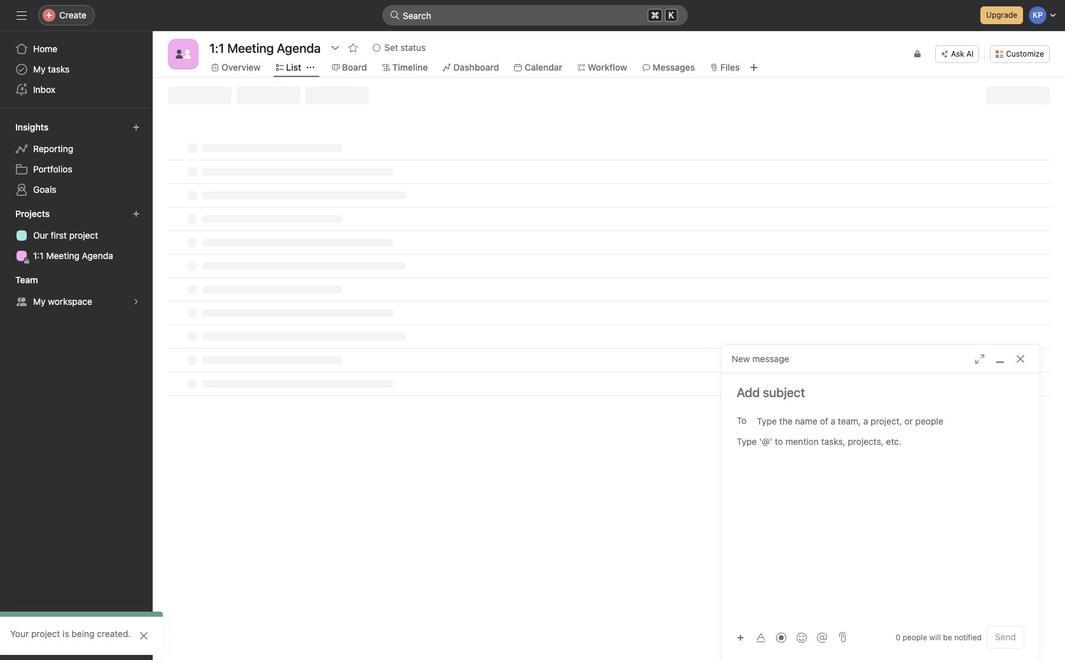 Task type: describe. For each thing, give the bounding box(es) containing it.
projects element
[[0, 202, 153, 269]]

workflow link
[[578, 60, 628, 74]]

your
[[10, 628, 29, 639]]

is
[[62, 628, 69, 639]]

your project is being created.
[[10, 628, 131, 639]]

insights element
[[0, 116, 153, 202]]

messages
[[653, 62, 695, 73]]

add to starred image
[[348, 43, 359, 53]]

will
[[930, 633, 942, 642]]

team
[[15, 274, 38, 285]]

dialog containing new message
[[722, 345, 1040, 660]]

ask ai button
[[936, 45, 980, 63]]

at mention image
[[818, 633, 828, 643]]

formatting image
[[756, 633, 767, 643]]

reporting
[[33, 143, 73, 154]]

1:1
[[33, 250, 44, 261]]

ask
[[952, 49, 965, 59]]

goals link
[[8, 180, 145, 200]]

prominent image
[[390, 10, 400, 20]]

files link
[[711, 60, 740, 74]]

upgrade button
[[981, 6, 1024, 24]]

⌘
[[652, 10, 660, 20]]

customize button
[[991, 45, 1051, 63]]

notified
[[955, 633, 982, 642]]

0
[[896, 633, 901, 642]]

people image
[[176, 46, 191, 62]]

being
[[72, 628, 95, 639]]

home link
[[8, 39, 145, 59]]

Search tasks, projects, and more text field
[[383, 5, 688, 25]]

my for my tasks
[[33, 64, 46, 74]]

inbox link
[[8, 80, 145, 100]]

k
[[669, 10, 674, 20]]

hide sidebar image
[[17, 10, 27, 20]]

minimize image
[[996, 354, 1006, 364]]

calendar
[[525, 62, 563, 73]]

my workspace
[[33, 296, 92, 307]]

expand popout to full screen image
[[975, 354, 986, 364]]

overview
[[222, 62, 261, 73]]

overview link
[[211, 60, 261, 74]]

ai
[[967, 49, 974, 59]]

goals
[[33, 184, 56, 195]]

dashboard link
[[443, 60, 499, 74]]

global element
[[0, 31, 153, 108]]

create
[[59, 10, 87, 20]]

new insights image
[[132, 124, 140, 131]]

workspace
[[48, 296, 92, 307]]

invite button
[[12, 632, 67, 655]]

Type the name of a team, a project, or people text field
[[757, 413, 1018, 429]]

close image
[[139, 631, 149, 641]]

insights
[[15, 122, 49, 132]]

teams element
[[0, 269, 153, 315]]

insert an object image
[[737, 634, 745, 641]]

send button
[[987, 626, 1025, 649]]

portfolios
[[33, 164, 72, 174]]

board link
[[332, 60, 367, 74]]

ask ai
[[952, 49, 974, 59]]

list
[[286, 62, 302, 73]]

timeline
[[393, 62, 428, 73]]

emoji image
[[797, 633, 807, 643]]



Task type: locate. For each thing, give the bounding box(es) containing it.
to
[[737, 415, 747, 426]]

list link
[[276, 60, 302, 74]]

workflow
[[588, 62, 628, 73]]

status
[[401, 42, 426, 53]]

None text field
[[206, 36, 324, 59]]

my
[[33, 64, 46, 74], [33, 296, 46, 307]]

my left tasks
[[33, 64, 46, 74]]

customize
[[1007, 49, 1045, 59]]

our
[[33, 230, 48, 241]]

1:1 meeting agenda link
[[8, 246, 145, 266]]

1:1 meeting agenda
[[33, 250, 113, 261]]

team button
[[13, 271, 49, 289]]

toolbar
[[732, 628, 834, 647]]

project left is
[[31, 628, 60, 639]]

home
[[33, 43, 57, 54]]

Add subject text field
[[722, 384, 1040, 402]]

set
[[385, 42, 398, 53]]

dashboard
[[454, 62, 499, 73]]

my workspace link
[[8, 292, 145, 312]]

new project or portfolio image
[[132, 210, 140, 218]]

my inside 'global' element
[[33, 64, 46, 74]]

record a video image
[[777, 633, 787, 643]]

created.
[[97, 628, 131, 639]]

first
[[51, 230, 67, 241]]

timeline link
[[382, 60, 428, 74]]

portfolios link
[[8, 159, 145, 180]]

my inside teams element
[[33, 296, 46, 307]]

board
[[342, 62, 367, 73]]

meeting
[[46, 250, 80, 261]]

see details, my workspace image
[[132, 298, 140, 306]]

1 vertical spatial project
[[31, 628, 60, 639]]

project up 1:1 meeting agenda link
[[69, 230, 98, 241]]

reporting link
[[8, 139, 145, 159]]

messages link
[[643, 60, 695, 74]]

my for my workspace
[[33, 296, 46, 307]]

project
[[69, 230, 98, 241], [31, 628, 60, 639]]

calendar link
[[515, 60, 563, 74]]

projects
[[15, 208, 50, 219]]

project inside our first project link
[[69, 230, 98, 241]]

agenda
[[82, 250, 113, 261]]

0 vertical spatial project
[[69, 230, 98, 241]]

0 people will be notified
[[896, 633, 982, 642]]

tasks
[[48, 64, 70, 74]]

my tasks link
[[8, 59, 145, 80]]

set status button
[[367, 39, 432, 57]]

files
[[721, 62, 740, 73]]

our first project
[[33, 230, 98, 241]]

close image
[[1016, 354, 1026, 364]]

my tasks
[[33, 64, 70, 74]]

send
[[996, 632, 1017, 642]]

1 vertical spatial my
[[33, 296, 46, 307]]

0 horizontal spatial project
[[31, 628, 60, 639]]

create button
[[38, 5, 95, 25]]

be
[[944, 633, 953, 642]]

our first project link
[[8, 225, 145, 246]]

projects button
[[13, 205, 61, 223]]

1 my from the top
[[33, 64, 46, 74]]

2 my from the top
[[33, 296, 46, 307]]

set status
[[385, 42, 426, 53]]

inbox
[[33, 84, 55, 95]]

None field
[[383, 5, 688, 25]]

people
[[903, 633, 928, 642]]

upgrade
[[987, 10, 1018, 20]]

dialog
[[722, 345, 1040, 660]]

show options image
[[331, 43, 341, 53]]

my down team dropdown button
[[33, 296, 46, 307]]

0 vertical spatial my
[[33, 64, 46, 74]]

invite
[[36, 638, 59, 649]]

new message
[[732, 353, 790, 364]]

add tab image
[[749, 62, 759, 73]]

1 horizontal spatial project
[[69, 230, 98, 241]]

tab actions image
[[307, 64, 314, 71]]



Task type: vqa. For each thing, say whether or not it's contained in the screenshot.
Dismiss Icon
no



